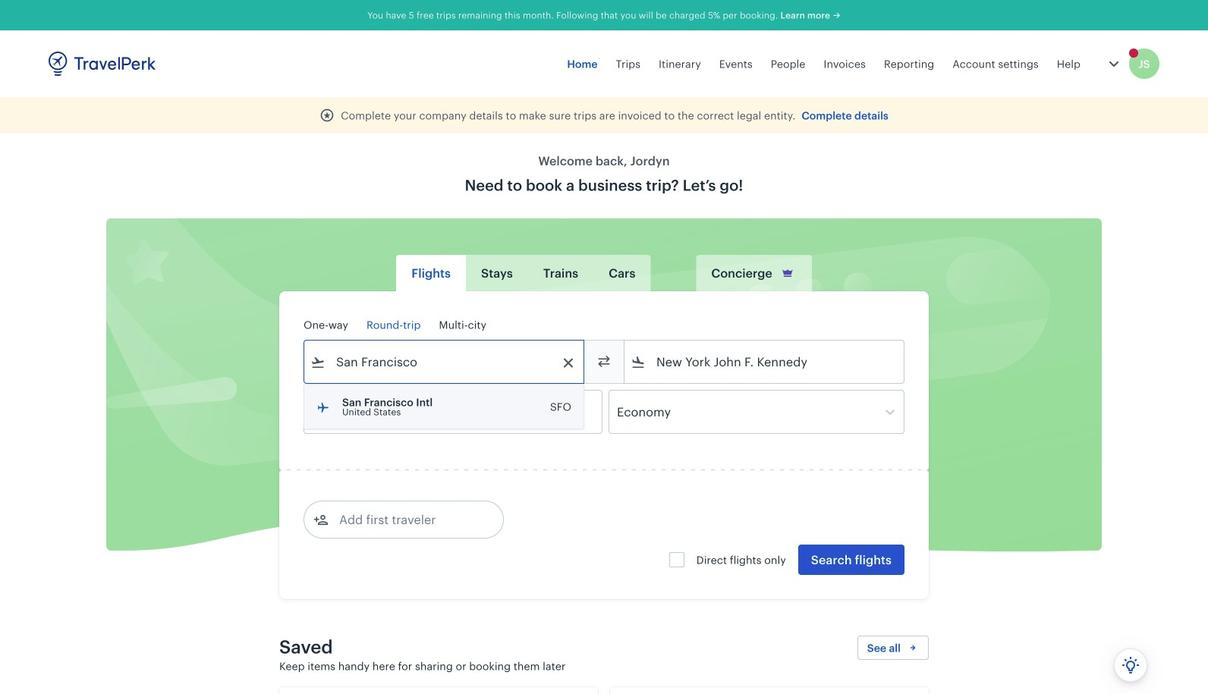 Task type: locate. For each thing, give the bounding box(es) containing it.
Return text field
[[416, 391, 495, 433]]

Depart text field
[[326, 391, 405, 433]]



Task type: describe. For each thing, give the bounding box(es) containing it.
From search field
[[326, 350, 564, 374]]

Add first traveler search field
[[329, 508, 487, 532]]

To search field
[[646, 350, 884, 374]]



Task type: vqa. For each thing, say whether or not it's contained in the screenshot.
the Depart TEXT FIELD
yes



